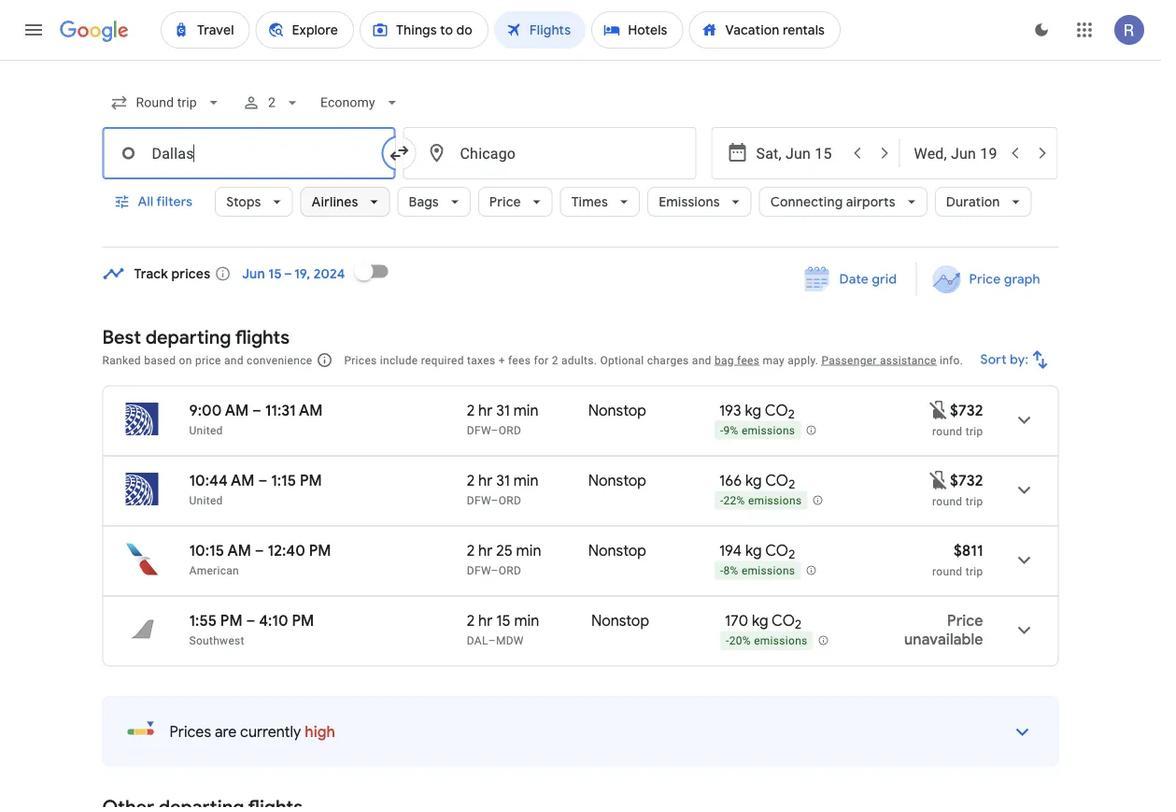 Task type: locate. For each thing, give the bounding box(es) containing it.
1 horizontal spatial and
[[692, 354, 712, 367]]

None text field
[[102, 127, 396, 179]]

flights
[[235, 325, 290, 349]]

hr left 25
[[479, 541, 493, 560]]

3 hr from the top
[[479, 541, 493, 560]]

trip for 193
[[966, 425, 984, 438]]

3 trip from the top
[[966, 565, 984, 578]]

round down $732 text box
[[933, 425, 963, 438]]

dfw down the total duration 2 hr 25 min. element at bottom
[[467, 564, 491, 577]]

co up -9% emissions
[[765, 401, 788, 420]]

connecting airports
[[771, 193, 896, 210]]

ord down 25
[[499, 564, 522, 577]]

– down total duration 2 hr 15 min. element
[[488, 634, 496, 647]]

price inside popup button
[[490, 193, 521, 210]]

2 this price for this flight doesn't include overhead bin access. if you need a carry-on bag, use the bags filter to update prices. image from the top
[[928, 469, 950, 491]]

-20% emissions
[[726, 635, 808, 648]]

pm
[[300, 471, 322, 490], [309, 541, 331, 560], [220, 611, 243, 630], [292, 611, 314, 630]]

2 ord from the top
[[499, 494, 522, 507]]

high
[[305, 722, 335, 742]]

passenger assistance button
[[822, 354, 937, 367]]

dfw for 1:15 pm
[[467, 494, 491, 507]]

min down for
[[514, 401, 539, 420]]

price for price unavailable
[[948, 611, 984, 630]]

1 horizontal spatial prices
[[344, 354, 377, 367]]

2 hr 31 min dfw – ord for am
[[467, 401, 539, 437]]

total duration 2 hr 31 min. element down for
[[467, 401, 589, 423]]

fees
[[508, 354, 531, 367], [737, 354, 760, 367]]

airlines
[[312, 193, 358, 210]]

2 trip from the top
[[966, 495, 984, 508]]

– left 11:31
[[252, 401, 262, 420]]

price inside price unavailable
[[948, 611, 984, 630]]

co inside 170 kg co 2
[[772, 611, 795, 630]]

round trip down 732 us dollars text field
[[933, 495, 984, 508]]

8%
[[724, 565, 739, 578]]

$732 left the flight details. leaves dallas/fort worth international airport at 10:44 am on saturday, june 15 and arrives at o'hare international airport at 1:15 pm on saturday, june 15. icon
[[950, 471, 984, 490]]

31 up 25
[[496, 471, 510, 490]]

2 hr 31 min dfw – ord up 25
[[467, 471, 539, 507]]

am inside 10:44 am – 1:15 pm united
[[231, 471, 255, 490]]

trip down $732 text box
[[966, 425, 984, 438]]

co for 166
[[765, 471, 789, 490]]

united inside the 9:00 am – 11:31 am united
[[189, 424, 223, 437]]

– inside 1:55 pm – 4:10 pm southwest
[[246, 611, 255, 630]]

194 kg co 2
[[719, 541, 795, 563]]

flight details. leaves dallas/fort worth international airport at 9:00 am on saturday, june 15 and arrives at o'hare international airport at 11:31 am on saturday, june 15. image
[[1002, 398, 1047, 442]]

round
[[933, 425, 963, 438], [933, 495, 963, 508], [933, 565, 963, 578]]

10:15
[[189, 541, 224, 560]]

min right 15
[[514, 611, 540, 630]]

nonstop
[[589, 401, 647, 420], [589, 471, 647, 490], [589, 541, 647, 560], [591, 611, 650, 630]]

1 vertical spatial round trip
[[933, 495, 984, 508]]

2 button
[[234, 80, 309, 125]]

2 31 from the top
[[496, 471, 510, 490]]

hr inside 2 hr 15 min dal – mdw
[[479, 611, 493, 630]]

this price for this flight doesn't include overhead bin access. if you need a carry-on bag, use the bags filter to update prices. image for 193
[[928, 399, 950, 421]]

min inside 2 hr 25 min dfw – ord
[[516, 541, 542, 560]]

2 round from the top
[[933, 495, 963, 508]]

ranked
[[102, 354, 141, 367]]

this price for this flight doesn't include overhead bin access. if you need a carry-on bag, use the bags filter to update prices. image for 166
[[928, 469, 950, 491]]

1 vertical spatial trip
[[966, 495, 984, 508]]

kg up -22% emissions at the bottom of the page
[[746, 471, 762, 490]]

co inside "166 kg co 2"
[[765, 471, 789, 490]]

currently
[[240, 722, 301, 742]]

– left the 4:10
[[246, 611, 255, 630]]

1 vertical spatial 31
[[496, 471, 510, 490]]

am up american
[[228, 541, 251, 560]]

hr for 1:15 pm
[[479, 471, 493, 490]]

emissions down 194 kg co 2
[[742, 565, 796, 578]]

1 vertical spatial ord
[[499, 494, 522, 507]]

trip
[[966, 425, 984, 438], [966, 495, 984, 508], [966, 565, 984, 578]]

dfw for 12:40 pm
[[467, 564, 491, 577]]

emissions for 166
[[748, 495, 802, 508]]

2 fees from the left
[[737, 354, 760, 367]]

dfw down 'taxes'
[[467, 424, 491, 437]]

2 dfw from the top
[[467, 494, 491, 507]]

2 vertical spatial dfw
[[467, 564, 491, 577]]

$732 down sort on the right top of page
[[950, 401, 984, 420]]

emissions down 170 kg co 2
[[754, 635, 808, 648]]

pm right 1:15
[[300, 471, 322, 490]]

price left graph
[[969, 271, 1001, 288]]

2 total duration 2 hr 31 min. element from the top
[[467, 471, 589, 493]]

1 vertical spatial 2 hr 31 min dfw – ord
[[467, 471, 539, 507]]

kg up the '-8% emissions'
[[746, 541, 762, 560]]

track
[[134, 265, 168, 282]]

am right 9:00
[[225, 401, 249, 420]]

-
[[720, 424, 724, 438], [720, 495, 724, 508], [720, 565, 724, 578], [726, 635, 730, 648]]

ord down +
[[499, 424, 522, 437]]

pm up the southwest
[[220, 611, 243, 630]]

best
[[102, 325, 141, 349]]

sort by:
[[981, 351, 1029, 368]]

Arrival time: 4:10 PM. text field
[[259, 611, 314, 630]]

2 hr 31 min dfw – ord for pm
[[467, 471, 539, 507]]

2 vertical spatial round
[[933, 565, 963, 578]]

kg
[[745, 401, 762, 420], [746, 471, 762, 490], [746, 541, 762, 560], [752, 611, 769, 630]]

None search field
[[102, 80, 1059, 248]]

- down 193
[[720, 424, 724, 438]]

united down 9:00
[[189, 424, 223, 437]]

11:31
[[265, 401, 296, 420]]

co for 193
[[765, 401, 788, 420]]

pm right 12:40
[[309, 541, 331, 560]]

ord for 11:31 am
[[499, 424, 522, 437]]

2 and from the left
[[692, 354, 712, 367]]

for
[[534, 354, 549, 367]]

1:55
[[189, 611, 217, 630]]

4 hr from the top
[[479, 611, 493, 630]]

2 inside 170 kg co 2
[[795, 617, 802, 633]]

None text field
[[403, 127, 697, 179]]

0 vertical spatial round
[[933, 425, 963, 438]]

round for 166
[[933, 495, 963, 508]]

2 hr 31 min dfw – ord down +
[[467, 401, 539, 437]]

this price for this flight doesn't include overhead bin access. if you need a carry-on bag, use the bags filter to update prices. image down assistance at the top of page
[[928, 399, 950, 421]]

31 down +
[[496, 401, 510, 420]]

- down 194
[[720, 565, 724, 578]]

and left bag
[[692, 354, 712, 367]]

this price for this flight doesn't include overhead bin access. if you need a carry-on bag, use the bags filter to update prices. image
[[928, 399, 950, 421], [928, 469, 950, 491]]

- down 170
[[726, 635, 730, 648]]

170 kg co 2
[[725, 611, 802, 633]]

connecting airports button
[[759, 179, 928, 224]]

price
[[490, 193, 521, 210], [969, 271, 1001, 288], [948, 611, 984, 630]]

graph
[[1004, 271, 1041, 288]]

united inside 10:44 am – 1:15 pm united
[[189, 494, 223, 507]]

bag fees button
[[715, 354, 760, 367]]

round inside $811 round trip
[[933, 565, 963, 578]]

0 vertical spatial 31
[[496, 401, 510, 420]]

1 31 from the top
[[496, 401, 510, 420]]

hr for 12:40 pm
[[479, 541, 493, 560]]

co
[[765, 401, 788, 420], [765, 471, 789, 490], [765, 541, 789, 560], [772, 611, 795, 630]]

optional
[[600, 354, 644, 367]]

min up the total duration 2 hr 25 min. element at bottom
[[514, 471, 539, 490]]

leaves dallas/fort worth international airport at 10:44 am on saturday, june 15 and arrives at o'hare international airport at 1:15 pm on saturday, june 15. element
[[189, 471, 322, 490]]

1 this price for this flight doesn't include overhead bin access. if you need a carry-on bag, use the bags filter to update prices. image from the top
[[928, 399, 950, 421]]

dfw inside 2 hr 25 min dfw – ord
[[467, 564, 491, 577]]

prices for prices include required taxes + fees for 2 adults. optional charges and bag fees may apply. passenger assistance
[[344, 354, 377, 367]]

20%
[[730, 635, 751, 648]]

and right price on the top left of page
[[224, 354, 244, 367]]

ord inside 2 hr 25 min dfw – ord
[[499, 564, 522, 577]]

1 vertical spatial prices
[[170, 722, 211, 742]]

co up -22% emissions at the bottom of the page
[[765, 471, 789, 490]]

assistance
[[880, 354, 937, 367]]

1 vertical spatial dfw
[[467, 494, 491, 507]]

total duration 2 hr 31 min. element
[[467, 401, 589, 423], [467, 471, 589, 493]]

dfw
[[467, 424, 491, 437], [467, 494, 491, 507], [467, 564, 491, 577]]

0 vertical spatial 2 hr 31 min dfw – ord
[[467, 401, 539, 437]]

Return text field
[[914, 128, 1000, 178]]

2 united from the top
[[189, 494, 223, 507]]

732 US dollars text field
[[950, 471, 984, 490]]

min right 25
[[516, 541, 542, 560]]

pm for 4:10 pm
[[292, 611, 314, 630]]

am inside 10:15 am – 12:40 pm american
[[228, 541, 251, 560]]

1 horizontal spatial fees
[[737, 354, 760, 367]]

1 round trip from the top
[[933, 425, 984, 438]]

0 horizontal spatial fees
[[508, 354, 531, 367]]

2 vertical spatial ord
[[499, 564, 522, 577]]

– left 1:15
[[258, 471, 268, 490]]

swap origin and destination. image
[[388, 142, 411, 164]]

1 trip from the top
[[966, 425, 984, 438]]

emissions down 193 kg co 2
[[742, 424, 796, 438]]

3 round from the top
[[933, 565, 963, 578]]

main menu image
[[22, 19, 45, 41]]

3 dfw from the top
[[467, 564, 491, 577]]

1 vertical spatial round
[[933, 495, 963, 508]]

1 vertical spatial united
[[189, 494, 223, 507]]

min inside 2 hr 15 min dal – mdw
[[514, 611, 540, 630]]

price
[[195, 354, 221, 367]]

– up 25
[[491, 494, 499, 507]]

round trip down $732 text box
[[933, 425, 984, 438]]

15
[[496, 611, 511, 630]]

required
[[421, 354, 464, 367]]

kg for 193
[[745, 401, 762, 420]]

co up -20% emissions
[[772, 611, 795, 630]]

united down 10:44
[[189, 494, 223, 507]]

trip down $811
[[966, 565, 984, 578]]

min for 194
[[516, 541, 542, 560]]

this price for this flight doesn't include overhead bin access. if you need a carry-on bag, use the bags filter to update prices. image down $732 text box
[[928, 469, 950, 491]]

kg up -9% emissions
[[745, 401, 762, 420]]

0 vertical spatial trip
[[966, 425, 984, 438]]

hr left 15
[[479, 611, 493, 630]]

-22% emissions
[[720, 495, 802, 508]]

0 vertical spatial total duration 2 hr 31 min. element
[[467, 401, 589, 423]]

15 – 19,
[[268, 265, 311, 282]]

–
[[252, 401, 262, 420], [491, 424, 499, 437], [258, 471, 268, 490], [491, 494, 499, 507], [255, 541, 264, 560], [491, 564, 499, 577], [246, 611, 255, 630], [488, 634, 496, 647]]

0 vertical spatial ord
[[499, 424, 522, 437]]

include
[[380, 354, 418, 367]]

co inside 193 kg co 2
[[765, 401, 788, 420]]

1 vertical spatial this price for this flight doesn't include overhead bin access. if you need a carry-on bag, use the bags filter to update prices. image
[[928, 469, 950, 491]]

2 hr 15 min dal – mdw
[[467, 611, 540, 647]]

round trip for 166
[[933, 495, 984, 508]]

round down $811 text field
[[933, 565, 963, 578]]

1:55 pm – 4:10 pm southwest
[[189, 611, 314, 647]]

leaves dallas love field at 1:55 pm on saturday, june 15 and arrives at chicago midway international airport at 4:10 pm on saturday, june 15. element
[[189, 611, 314, 630]]

2 inside 2 popup button
[[268, 95, 276, 110]]

and
[[224, 354, 244, 367], [692, 354, 712, 367]]

convenience
[[247, 354, 312, 367]]

nonstop flight. element
[[589, 401, 647, 423], [589, 471, 647, 493], [589, 541, 647, 563], [591, 611, 650, 633]]

2 $732 from the top
[[950, 471, 984, 490]]

1 and from the left
[[224, 354, 244, 367]]

166
[[719, 471, 742, 490]]

$811
[[954, 541, 984, 560]]

1 dfw from the top
[[467, 424, 491, 437]]

more details image
[[1000, 710, 1045, 755]]

nonstop flight. element for 170
[[591, 611, 650, 633]]

nonstop flight. element for 193
[[589, 401, 647, 423]]

0 vertical spatial $732
[[950, 401, 984, 420]]

3 ord from the top
[[499, 564, 522, 577]]

– left 12:40
[[255, 541, 264, 560]]

1 united from the top
[[189, 424, 223, 437]]

co for 194
[[765, 541, 789, 560]]

co inside 194 kg co 2
[[765, 541, 789, 560]]

ord up 25
[[499, 494, 522, 507]]

none text field inside search field
[[403, 127, 697, 179]]

pm inside 10:44 am – 1:15 pm united
[[300, 471, 322, 490]]

fees right +
[[508, 354, 531, 367]]

kg up -20% emissions
[[752, 611, 769, 630]]

9:00
[[189, 401, 222, 420]]

track prices
[[134, 265, 211, 282]]

0 horizontal spatial and
[[224, 354, 244, 367]]

fees right bag
[[737, 354, 760, 367]]

0 vertical spatial round trip
[[933, 425, 984, 438]]

$811 round trip
[[933, 541, 984, 578]]

10:44
[[189, 471, 228, 490]]

1 $732 from the top
[[950, 401, 984, 420]]

1 ord from the top
[[499, 424, 522, 437]]

am right 11:31
[[299, 401, 323, 420]]

price inside button
[[969, 271, 1001, 288]]

0 vertical spatial united
[[189, 424, 223, 437]]

1 vertical spatial total duration 2 hr 31 min. element
[[467, 471, 589, 493]]

pm inside 10:15 am – 12:40 pm american
[[309, 541, 331, 560]]

round down 732 us dollars text field
[[933, 495, 963, 508]]

adults.
[[562, 354, 597, 367]]

am
[[225, 401, 249, 420], [299, 401, 323, 420], [231, 471, 255, 490], [228, 541, 251, 560]]

pm for 1:15 pm
[[300, 471, 322, 490]]

hr
[[479, 401, 493, 420], [479, 471, 493, 490], [479, 541, 493, 560], [479, 611, 493, 630]]

0 vertical spatial prices
[[344, 354, 377, 367]]

hr down 'taxes'
[[479, 401, 493, 420]]

prices for prices are currently high
[[170, 722, 211, 742]]

trip inside $811 round trip
[[966, 565, 984, 578]]

hr inside 2 hr 25 min dfw – ord
[[479, 541, 493, 560]]

1 vertical spatial price
[[969, 271, 1001, 288]]

price left flight details. leaves dallas love field at 1:55 pm on saturday, june 15 and arrives at chicago midway international airport at 4:10 pm on saturday, june 15. icon
[[948, 611, 984, 630]]

min for 193
[[514, 401, 539, 420]]

- down 166
[[720, 495, 724, 508]]

kg inside 193 kg co 2
[[745, 401, 762, 420]]

dfw up 2 hr 25 min dfw – ord
[[467, 494, 491, 507]]

2 2 hr 31 min dfw – ord from the top
[[467, 471, 539, 507]]

ord
[[499, 424, 522, 437], [499, 494, 522, 507], [499, 564, 522, 577]]

1 vertical spatial $732
[[950, 471, 984, 490]]

emissions
[[742, 424, 796, 438], [748, 495, 802, 508], [742, 565, 796, 578], [754, 635, 808, 648]]

am right 10:44
[[231, 471, 255, 490]]

pm right the 4:10
[[292, 611, 314, 630]]

193 kg co 2
[[719, 401, 795, 423]]

2 vertical spatial price
[[948, 611, 984, 630]]

2 hr from the top
[[479, 471, 493, 490]]

trip down 732 us dollars text field
[[966, 495, 984, 508]]

pm for 12:40 pm
[[309, 541, 331, 560]]

price right bags popup button
[[490, 193, 521, 210]]

Arrival time: 11:31 AM. text field
[[265, 401, 323, 420]]

31
[[496, 401, 510, 420], [496, 471, 510, 490]]

prices left are
[[170, 722, 211, 742]]

2 vertical spatial trip
[[966, 565, 984, 578]]

9:00 am – 11:31 am united
[[189, 401, 323, 437]]

None field
[[102, 86, 231, 120], [313, 86, 409, 120], [102, 86, 231, 120], [313, 86, 409, 120]]

price for price graph
[[969, 271, 1001, 288]]

10:44 am – 1:15 pm united
[[189, 471, 322, 507]]

kg for 194
[[746, 541, 762, 560]]

kg inside "166 kg co 2"
[[746, 471, 762, 490]]

0 vertical spatial price
[[490, 193, 521, 210]]

1 total duration 2 hr 31 min. element from the top
[[467, 401, 589, 423]]

co up the '-8% emissions'
[[765, 541, 789, 560]]

total duration 2 hr 31 min. element up the total duration 2 hr 25 min. element at bottom
[[467, 471, 589, 493]]

emissions down "166 kg co 2"
[[748, 495, 802, 508]]

– inside 2 hr 25 min dfw – ord
[[491, 564, 499, 577]]

hr up 2 hr 25 min dfw – ord
[[479, 471, 493, 490]]

kg inside 194 kg co 2
[[746, 541, 762, 560]]

0 vertical spatial this price for this flight doesn't include overhead bin access. if you need a carry-on bag, use the bags filter to update prices. image
[[928, 399, 950, 421]]

prices right learn more about ranking image
[[344, 354, 377, 367]]

1 2 hr 31 min dfw – ord from the top
[[467, 401, 539, 437]]

nonstop for 166
[[589, 471, 647, 490]]

dfw for 11:31 am
[[467, 424, 491, 437]]

kg for 170
[[752, 611, 769, 630]]

trip for 166
[[966, 495, 984, 508]]

$732
[[950, 401, 984, 420], [950, 471, 984, 490]]

0 horizontal spatial prices
[[170, 722, 211, 742]]

0 vertical spatial dfw
[[467, 424, 491, 437]]

1 round from the top
[[933, 425, 963, 438]]

kg inside 170 kg co 2
[[752, 611, 769, 630]]

– down 25
[[491, 564, 499, 577]]

1 hr from the top
[[479, 401, 493, 420]]

2 round trip from the top
[[933, 495, 984, 508]]

stops button
[[215, 179, 293, 224]]



Task type: vqa. For each thing, say whether or not it's contained in the screenshot.
10:44
yes



Task type: describe. For each thing, give the bounding box(es) containing it.
am for 12:40 pm
[[228, 541, 251, 560]]

leaves dallas/fort worth international airport at 10:15 am on saturday, june 15 and arrives at o'hare international airport at 12:40 pm on saturday, june 15. element
[[189, 541, 331, 560]]

flight details. leaves dallas/fort worth international airport at 10:44 am on saturday, june 15 and arrives at o'hare international airport at 1:15 pm on saturday, june 15. image
[[1002, 468, 1047, 513]]

duration
[[946, 193, 1000, 210]]

nonstop flight. element for 194
[[589, 541, 647, 563]]

airlines button
[[300, 179, 390, 224]]

Departure text field
[[756, 128, 842, 178]]

– inside the 9:00 am – 11:31 am united
[[252, 401, 262, 420]]

-8% emissions
[[720, 565, 796, 578]]

hr for 11:31 am
[[479, 401, 493, 420]]

connecting
[[771, 193, 843, 210]]

date grid button
[[791, 263, 912, 296]]

co for 170
[[772, 611, 795, 630]]

times button
[[560, 179, 640, 224]]

2 inside 194 kg co 2
[[789, 547, 795, 563]]

2 inside 2 hr 25 min dfw – ord
[[467, 541, 475, 560]]

+
[[499, 354, 505, 367]]

all
[[138, 193, 154, 210]]

best departing flights
[[102, 325, 290, 349]]

leaves dallas/fort worth international airport at 9:00 am on saturday, june 15 and arrives at o'hare international airport at 11:31 am on saturday, june 15. element
[[189, 401, 323, 420]]

price unavailable
[[905, 611, 984, 649]]

price graph button
[[921, 263, 1055, 296]]

– inside 10:15 am – 12:40 pm american
[[255, 541, 264, 560]]

learn more about ranking image
[[316, 352, 333, 369]]

-9% emissions
[[720, 424, 796, 438]]

min for 166
[[514, 471, 539, 490]]

taxes
[[467, 354, 496, 367]]

- for 194
[[720, 565, 724, 578]]

may
[[763, 354, 785, 367]]

find the best price region
[[102, 249, 1059, 311]]

9%
[[724, 424, 739, 438]]

jun
[[242, 265, 265, 282]]

none search field containing all filters
[[102, 80, 1059, 248]]

Departure time: 10:15 AM. text field
[[189, 541, 251, 560]]

mdw
[[496, 634, 524, 647]]

nonstop for 193
[[589, 401, 647, 420]]

all filters
[[138, 193, 193, 210]]

Departure time: 9:00 AM. text field
[[189, 401, 249, 420]]

emissions for 194
[[742, 565, 796, 578]]

price graph
[[969, 271, 1041, 288]]

unavailable
[[905, 630, 984, 649]]

Departure time: 10:44 AM. text field
[[189, 471, 255, 490]]

stops
[[226, 193, 261, 210]]

dal
[[467, 634, 488, 647]]

prices
[[171, 265, 211, 282]]

ranked based on price and convenience
[[102, 354, 312, 367]]

airports
[[846, 193, 896, 210]]

sort by: button
[[973, 337, 1059, 382]]

25
[[496, 541, 513, 560]]

12:40
[[268, 541, 305, 560]]

166 kg co 2
[[719, 471, 795, 493]]

prices include required taxes + fees for 2 adults. optional charges and bag fees may apply. passenger assistance
[[344, 354, 937, 367]]

bags button
[[398, 179, 471, 224]]

total duration 2 hr 25 min. element
[[467, 541, 589, 563]]

ord for 1:15 pm
[[499, 494, 522, 507]]

price button
[[478, 179, 553, 224]]

filters
[[156, 193, 193, 210]]

am for 11:31 am
[[225, 401, 249, 420]]

10:15 am – 12:40 pm american
[[189, 541, 331, 577]]

811 US dollars text field
[[954, 541, 984, 560]]

2 inside "166 kg co 2"
[[789, 477, 795, 493]]

jun 15 – 19, 2024
[[242, 265, 345, 282]]

american
[[189, 564, 239, 577]]

nonstop flight. element for 166
[[589, 471, 647, 493]]

kg for 166
[[746, 471, 762, 490]]

price for price
[[490, 193, 521, 210]]

total duration 2 hr 15 min. element
[[467, 611, 591, 633]]

loading results progress bar
[[0, 60, 1162, 64]]

2024
[[314, 265, 345, 282]]

passenger
[[822, 354, 877, 367]]

departing
[[146, 325, 231, 349]]

193
[[719, 401, 742, 420]]

learn more about tracked prices image
[[214, 265, 231, 282]]

- for 170
[[726, 635, 730, 648]]

2 hr 25 min dfw – ord
[[467, 541, 542, 577]]

united for 10:44
[[189, 494, 223, 507]]

Departure time: 1:55 PM. text field
[[189, 611, 243, 630]]

duration button
[[935, 179, 1032, 224]]

22%
[[724, 495, 745, 508]]

sort
[[981, 351, 1007, 368]]

Arrival time: 12:40 PM. text field
[[268, 541, 331, 560]]

min for 170
[[514, 611, 540, 630]]

total duration 2 hr 31 min. element for 193
[[467, 401, 589, 423]]

apply.
[[788, 354, 819, 367]]

by:
[[1011, 351, 1029, 368]]

– down +
[[491, 424, 499, 437]]

flight details. leaves dallas love field at 1:55 pm on saturday, june 15 and arrives at chicago midway international airport at 4:10 pm on saturday, june 15. image
[[1002, 608, 1047, 653]]

nonstop for 170
[[591, 611, 650, 630]]

2 inside 2 hr 15 min dal – mdw
[[467, 611, 475, 630]]

best departing flights main content
[[102, 249, 1059, 808]]

am for 1:15 pm
[[231, 471, 255, 490]]

flight details. leaves dallas/fort worth international airport at 10:15 am on saturday, june 15 and arrives at o'hare international airport at 12:40 pm on saturday, june 15. image
[[1002, 538, 1047, 583]]

round for 193
[[933, 425, 963, 438]]

– inside 10:44 am – 1:15 pm united
[[258, 471, 268, 490]]

round trip for 193
[[933, 425, 984, 438]]

on
[[179, 354, 192, 367]]

total duration 2 hr 31 min. element for 166
[[467, 471, 589, 493]]

– inside 2 hr 15 min dal – mdw
[[488, 634, 496, 647]]

united for 9:00
[[189, 424, 223, 437]]

emissions for 170
[[754, 635, 808, 648]]

grid
[[872, 271, 897, 288]]

change appearance image
[[1020, 7, 1064, 52]]

emissions for 193
[[742, 424, 796, 438]]

194
[[719, 541, 742, 560]]

- for 193
[[720, 424, 724, 438]]

31 for pm
[[496, 471, 510, 490]]

hr for 4:10 pm
[[479, 611, 493, 630]]

date
[[840, 271, 869, 288]]

2 inside 193 kg co 2
[[788, 407, 795, 423]]

1 fees from the left
[[508, 354, 531, 367]]

all filters button
[[102, 179, 208, 224]]

ord for 12:40 pm
[[499, 564, 522, 577]]

prices are currently high
[[170, 722, 335, 742]]

emissions
[[659, 193, 720, 210]]

$732 for 193
[[950, 401, 984, 420]]

bag
[[715, 354, 734, 367]]

31 for am
[[496, 401, 510, 420]]

732 US dollars text field
[[950, 401, 984, 420]]

- for 166
[[720, 495, 724, 508]]

emissions button
[[648, 179, 752, 224]]

$732 for 166
[[950, 471, 984, 490]]

date grid
[[840, 271, 897, 288]]

nonstop for 194
[[589, 541, 647, 560]]

based
[[144, 354, 176, 367]]

1:15
[[271, 471, 296, 490]]

southwest
[[189, 634, 245, 647]]

times
[[572, 193, 608, 210]]

170
[[725, 611, 749, 630]]

Arrival time: 1:15 PM. text field
[[271, 471, 322, 490]]

charges
[[647, 354, 689, 367]]

are
[[215, 722, 237, 742]]



